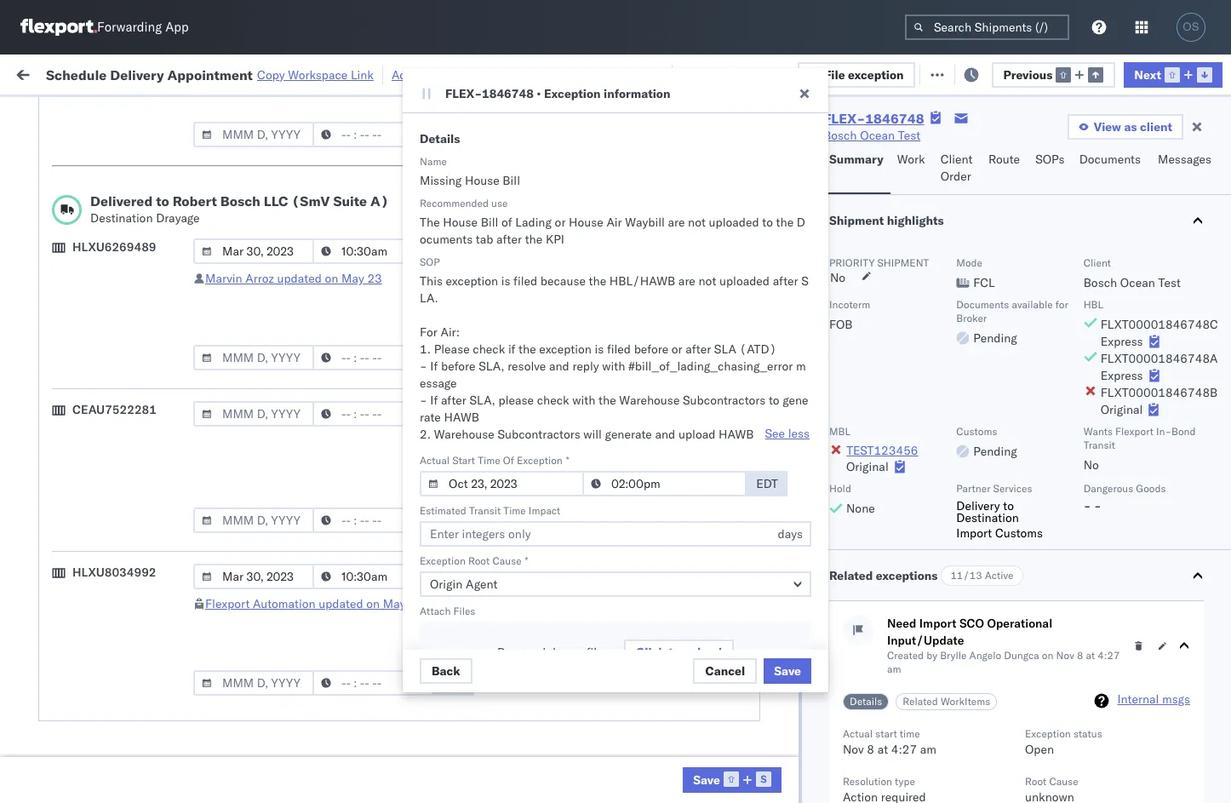 Task type: locate. For each thing, give the bounding box(es) containing it.
jan for 1st schedule pickup from los angeles, ca button from the bottom of the page
[[354, 658, 373, 673]]

status
[[1074, 727, 1103, 740]]

1 schedule pickup from los angeles, ca button from the top
[[39, 198, 242, 234]]

rotterdam,
[[161, 611, 221, 626]]

flexport for flexport automation updated on may 18
[[205, 596, 250, 611]]

0 vertical spatial scheduled
[[488, 350, 545, 365]]

schedule pickup from los angeles, ca link down confirm delivery button
[[39, 535, 242, 569]]

from for sixth schedule pickup from los angeles, ca button from the bottom schedule pickup from los angeles, ca link
[[132, 199, 157, 214]]

3 flex-2130387 from the top
[[940, 695, 1029, 711]]

2 horizontal spatial flexport
[[1116, 425, 1154, 438]]

0 vertical spatial flex-2130384
[[940, 733, 1029, 748]]

may
[[342, 271, 364, 286], [383, 596, 406, 611]]

bill
[[503, 173, 520, 188], [481, 215, 499, 230]]

actual down the kpi
[[512, 269, 547, 284]]

4 integration test account - karl lagerfeld from the top
[[743, 733, 964, 748]]

2 vertical spatial import
[[920, 616, 957, 631]]

no up dangerous
[[1084, 457, 1099, 473]]

2022 down name
[[402, 171, 432, 186]]

confirm delivery button
[[39, 506, 130, 525]]

2 upload customs clearance documents from the top
[[39, 349, 187, 381]]

1 -- : -- -- text field from the top
[[313, 345, 433, 370]]

0 vertical spatial upload
[[39, 161, 78, 177]]

am for 3:00 am edt, aug 19, 2022 upload customs clearance documents button
[[303, 171, 323, 186]]

clearance down workitem button
[[132, 161, 187, 177]]

start
[[452, 454, 475, 467]]

flex-2130384
[[940, 733, 1029, 748], [940, 770, 1029, 786]]

file exception up flex-1846748 link
[[825, 67, 904, 82]]

0 vertical spatial upload customs clearance documents
[[39, 161, 187, 194]]

1 14, from the top
[[379, 396, 398, 411]]

0 vertical spatial upload customs clearance documents link
[[39, 161, 242, 195]]

am for 1st schedule pickup from los angeles, ca button from the bottom of the page
[[303, 658, 323, 673]]

and left drop
[[526, 645, 546, 660]]

schedule delivery appointment button for 2:59 am est, dec 14, 2022
[[39, 431, 209, 450]]

4 ocean fcl from the top
[[521, 283, 581, 299]]

jan for fifth schedule pickup from los angeles, ca button from the top
[[354, 545, 373, 561]]

5 integration from the top
[[743, 770, 801, 786]]

est, up 2:59 am est, jan 13, 2023
[[326, 508, 351, 523]]

schedule delivery appointment down hlxu6269489
[[39, 282, 209, 298]]

angeles,
[[183, 199, 230, 214], [183, 236, 230, 252], [183, 311, 230, 327], [183, 386, 230, 402], [176, 461, 223, 476], [183, 536, 230, 551], [183, 649, 230, 664]]

0 horizontal spatial am
[[887, 663, 901, 675]]

2022 up 1.
[[394, 321, 424, 336]]

1 upload customs clearance documents from the top
[[39, 161, 187, 194]]

0 horizontal spatial *
[[525, 554, 528, 567]]

0 horizontal spatial filed
[[514, 273, 538, 289]]

2:59 am est, jan 13, 2023
[[274, 545, 427, 561]]

the down lading
[[525, 232, 543, 247]]

warehouse up generate
[[619, 393, 680, 408]]

1 h from the top
[[1230, 208, 1231, 223]]

bosch inside delivered to robert bosch llc (smv suite a) destination drayage
[[220, 192, 261, 210]]

1 vertical spatial 2130384
[[977, 770, 1029, 786]]

angeles, for 4th schedule pickup from los angeles, ca button
[[183, 386, 230, 402]]

documents
[[1080, 152, 1141, 167], [39, 178, 101, 194], [957, 298, 1009, 311], [39, 366, 101, 381], [39, 703, 101, 718]]

edt, for sixth schedule pickup from los angeles, ca button from the bottom schedule pickup from los angeles, ca link
[[326, 208, 352, 224]]

karl
[[889, 583, 910, 598], [889, 620, 910, 636], [889, 695, 910, 711], [889, 733, 910, 748], [889, 770, 910, 786]]

* right of
[[566, 454, 570, 467]]

5 schedule pickup from los angeles, ca link from the top
[[39, 535, 242, 569]]

1 vertical spatial save button
[[683, 767, 782, 793]]

2 vertical spatial 2130387
[[977, 695, 1029, 711]]

1 schedule delivery appointment button from the top
[[39, 281, 209, 300]]

la.
[[420, 290, 438, 306]]

karl up need
[[889, 583, 910, 598]]

related workitems
[[903, 695, 991, 708]]

flexport
[[1116, 425, 1154, 438], [632, 545, 677, 561], [205, 596, 250, 611]]

0 horizontal spatial time
[[478, 454, 500, 467]]

after inside details name missing house bill recommended use the house bill of lading or house air waybill are not uploaded to the d ocuments tab after the kpi
[[497, 232, 522, 247]]

2 : from the left
[[396, 105, 399, 118]]

2 upload from the top
[[39, 349, 78, 364]]

pickup for sixth schedule pickup from los angeles, ca button from the bottom
[[93, 199, 129, 214]]

4 ceau7522281, from the top
[[1049, 320, 1137, 336]]

1893174
[[977, 545, 1029, 561]]

from inside confirm pickup from los angeles, ca
[[126, 461, 151, 476]]

0 vertical spatial work
[[186, 66, 216, 81]]

exception up 'open'
[[1025, 727, 1071, 740]]

from for schedule pickup from los angeles, ca link for 4th schedule pickup from los angeles, ca button from the bottom
[[132, 311, 157, 327]]

3 2130387 from the top
[[977, 695, 1029, 711]]

sla, left the please
[[470, 393, 496, 408]]

3 integration from the top
[[743, 695, 801, 711]]

2:59 up 2:00
[[274, 321, 300, 336]]

pm
[[303, 471, 322, 486], [310, 583, 329, 598], [310, 620, 329, 636], [310, 695, 329, 711]]

ocean fcl for sixth schedule pickup from los angeles, ca button from the bottom
[[521, 208, 581, 224]]

at right dungca
[[1086, 649, 1095, 662]]

test123456 for sixth schedule pickup from los angeles, ca button from the bottom
[[1160, 208, 1231, 224]]

upload
[[39, 161, 78, 177], [39, 349, 78, 364], [39, 686, 78, 701]]

upload customs clearance documents link for 3:00 am edt, aug 19, 2022
[[39, 161, 242, 195]]

upload customs clearance documents
[[39, 161, 187, 194], [39, 349, 187, 381], [39, 686, 187, 718]]

flex-1889466 for 9:00 am est, dec 24, 2022
[[940, 508, 1029, 523]]

upload customs clearance documents up ceau7522281 at the left
[[39, 349, 187, 381]]

2:59 am est, dec 14, 2022 down 2:00 am est, nov 9, 2022
[[274, 396, 430, 411]]

1 horizontal spatial or
[[607, 645, 618, 660]]

1 flex-1889466 from the top
[[940, 433, 1029, 448]]

23, up 24,
[[378, 471, 397, 486]]

3 schedule delivery appointment button from the top
[[39, 581, 209, 600]]

track
[[434, 66, 462, 81]]

pickup for 2nd schedule pickup from los angeles, ca button from the top
[[93, 236, 129, 252]]

nov inside need import sco operational input/update created by brylle angelo dungca on nov 8 at 4:27 am
[[1057, 649, 1075, 662]]

import
[[145, 66, 183, 81], [957, 525, 992, 541], [920, 616, 957, 631]]

1 confirm from the top
[[39, 461, 83, 476]]

os button
[[1172, 8, 1211, 47]]

documents available for broker
[[957, 298, 1069, 324]]

air
[[607, 215, 622, 230]]

nov
[[702, 67, 724, 82], [355, 208, 377, 224], [355, 246, 377, 261], [355, 283, 377, 299], [355, 321, 377, 336], [354, 358, 376, 373], [1057, 649, 1075, 662], [843, 742, 864, 757]]

express up flxt00001846748b
[[1101, 368, 1143, 383]]

schedule pickup from los angeles, ca link for 1st schedule pickup from los angeles, ca button from the bottom of the page
[[39, 648, 242, 682]]

flex-1846748 • exception information
[[445, 86, 671, 101]]

documents up broker
[[957, 298, 1009, 311]]

3 11:30 from the top
[[274, 695, 307, 711]]

1 lagerfeld from the top
[[914, 583, 964, 598]]

1889466 up 1893174
[[977, 471, 1029, 486]]

related inside button
[[903, 695, 938, 708]]

-- : -- -- text field for hlxu6269489
[[313, 345, 433, 370]]

after up #bill_of_lading_chasing_error
[[686, 342, 711, 357]]

5 ocean fcl from the top
[[521, 358, 581, 373]]

2 horizontal spatial at
[[1086, 649, 1095, 662]]

resize handle column header right 'partner'
[[1020, 132, 1041, 803]]

3 hlxu6269489, from the top
[[1140, 283, 1227, 298]]

flex-1846748
[[824, 110, 925, 127], [940, 208, 1029, 224], [940, 246, 1029, 261], [940, 283, 1029, 299], [940, 321, 1029, 336]]

broker
[[957, 312, 987, 324]]

delivery down hlxu6269489
[[93, 282, 136, 298]]

from inside schedule pickup from rotterdam, netherlands
[[132, 611, 157, 626]]

1 horizontal spatial at
[[878, 742, 888, 757]]

test inside client bosch ocean test incoterm fob
[[1159, 275, 1181, 290]]

maeu940843 down the maeu973612
[[1160, 583, 1231, 598]]

2 horizontal spatial no
[[1084, 457, 1099, 473]]

1 schedule delivery appointment link from the top
[[39, 281, 209, 299]]

3 flex-1889466 from the top
[[940, 508, 1029, 523]]

details inside details name missing house bill recommended use the house bill of lading or house air waybill are not uploaded to the d ocuments tab after the kpi
[[420, 131, 460, 146]]

2 vertical spatial flex-1889466
[[940, 508, 1029, 523]]

pickup for 1st schedule pickup from los angeles, ca button from the bottom of the page
[[93, 649, 129, 664]]

0 vertical spatial 23,
[[378, 471, 397, 486]]

gvcu5265864 for schedule pickup from rotterdam, netherlands
[[1049, 620, 1133, 635]]

pickup for confirm pickup from los angeles, ca button
[[86, 461, 123, 476]]

to down services
[[1003, 498, 1014, 514]]

upload customs clearance documents down workitem button
[[39, 161, 187, 194]]

lagerfeld down 11/13
[[914, 583, 964, 598]]

actual for hlxu6269489
[[512, 269, 547, 284]]

start
[[876, 727, 897, 740]]

1 vertical spatial 8
[[867, 742, 875, 757]]

to inside "button"
[[669, 645, 680, 660]]

exception right this
[[446, 273, 498, 289]]

flex-2130384 down 'open'
[[940, 770, 1029, 786]]

shipment highlights
[[829, 213, 944, 228]]

2 upload customs clearance documents button from the top
[[39, 348, 242, 384]]

los for 1st schedule pickup from los angeles, ca button from the bottom of the page
[[161, 649, 180, 664]]

mmm d, yyyy text field down 2:00
[[193, 401, 314, 427]]

0 vertical spatial schedule delivery appointment button
[[39, 281, 209, 300]]

time
[[478, 454, 500, 467], [504, 504, 526, 517]]

0 vertical spatial may
[[342, 271, 364, 286]]

subcontractors up of
[[498, 427, 581, 442]]

0 vertical spatial warehouse
[[619, 393, 680, 408]]

ca for schedule pickup from los angeles, ca link for 4th schedule pickup from los angeles, ca button from the bottom
[[39, 328, 55, 344]]

2 vertical spatial mmm d, yyyy text field
[[193, 670, 314, 696]]

0 horizontal spatial 4:27
[[891, 742, 917, 757]]

upload customs clearance documents for 2:00
[[39, 349, 187, 381]]

Search Work text field
[[658, 61, 844, 86]]

4 ceau7522281, hlxu6269489, h from the top
[[1049, 320, 1231, 336]]

2130387
[[977, 583, 1029, 598], [977, 620, 1029, 636], [977, 695, 1029, 711]]

0 horizontal spatial consignee
[[714, 545, 771, 561]]

1 gvcu5265864 from the top
[[1049, 583, 1133, 598]]

maeu940843 right internal
[[1160, 695, 1231, 711]]

1 horizontal spatial 8
[[1077, 649, 1084, 662]]

0 vertical spatial cascading
[[504, 460, 561, 475]]

time left of
[[478, 454, 500, 467]]

documents inside documents available for broker
[[957, 298, 1009, 311]]

1 vertical spatial not
[[699, 273, 717, 289]]

0 horizontal spatial is
[[501, 273, 511, 289]]

0 vertical spatial express
[[1101, 334, 1143, 349]]

am down created
[[887, 663, 901, 675]]

schedule pickup from los angeles, ca link up hlxu6269489
[[39, 198, 242, 232]]

west
[[795, 658, 822, 673]]

lhuu7894563, for schedule pickup from los angeles, ca
[[1049, 395, 1137, 410]]

1 vertical spatial 14,
[[379, 433, 398, 448]]

deadline button
[[266, 135, 436, 152]]

2 vertical spatial schedule delivery appointment link
[[39, 581, 209, 598]]

resize handle column header
[[244, 132, 264, 803], [433, 132, 453, 803], [492, 132, 513, 803], [603, 132, 623, 803], [714, 132, 734, 803], [884, 132, 904, 803], [1020, 132, 1041, 803], [1131, 132, 1151, 803], [1201, 132, 1221, 803]]

angeles, for sixth schedule pickup from los angeles, ca button from the bottom
[[183, 199, 230, 214]]

uetu5238478 down the bond
[[1140, 470, 1223, 485]]

MMM D, YYYY text field
[[193, 122, 314, 147], [193, 345, 314, 370], [420, 471, 584, 497], [193, 508, 314, 533], [193, 564, 314, 589]]

0 vertical spatial check
[[473, 342, 505, 357]]

angeles, inside confirm pickup from los angeles, ca
[[176, 461, 223, 476]]

information
[[604, 86, 671, 101]]

import inside need import sco operational input/update created by brylle angelo dungca on nov 8 at 4:27 am
[[920, 616, 957, 631]]

1 vertical spatial flexport
[[632, 545, 677, 561]]

updated right arroz
[[277, 271, 322, 286]]

0 vertical spatial with
[[602, 359, 625, 374]]

1 horizontal spatial related
[[903, 695, 938, 708]]

original up wants
[[1101, 402, 1143, 417]]

workspace
[[288, 67, 348, 82]]

ocuments
[[420, 232, 473, 247]]

2 ocean fcl from the top
[[521, 208, 581, 224]]

1 horizontal spatial hawb
[[719, 427, 754, 442]]

2 express from the top
[[1101, 368, 1143, 383]]

0 vertical spatial pending
[[974, 330, 1018, 346]]

gvcu5265864 up abcd1234560
[[1049, 620, 1133, 635]]

2 schedule delivery appointment link from the top
[[39, 431, 209, 448]]

1 vertical spatial uploaded
[[720, 273, 770, 289]]

ca for sixth schedule pickup from los angeles, ca button from the bottom schedule pickup from los angeles, ca link
[[39, 216, 55, 231]]

2 lhuu7894563, from the top
[[1049, 433, 1137, 448]]

uetu5238478 for schedule pickup from los angeles, ca
[[1140, 395, 1223, 410]]

2130387 for 11:30 pm est, jan 23, 2023
[[977, 620, 1029, 636]]

23, for schedule pickup from rotterdam, netherlands
[[382, 620, 401, 636]]

5, down 19, at top left
[[380, 208, 391, 224]]

1 vertical spatial sla,
[[470, 393, 496, 408]]

from down hlxu6269489
[[132, 311, 157, 327]]

lhuu7894563, uetu5238478 for confirm delivery
[[1049, 508, 1223, 523]]

ca inside confirm pickup from los angeles, ca
[[39, 478, 55, 494]]

client inside client bosch ocean test incoterm fob
[[1084, 256, 1111, 269]]

2 flex-2130387 from the top
[[940, 620, 1029, 636]]

edt, up suite
[[326, 171, 352, 186]]

2 11:30 from the top
[[274, 620, 307, 636]]

cancel button
[[694, 658, 757, 684]]

1 horizontal spatial flexport
[[632, 545, 677, 561]]

upload for 2:00 am est, nov 9, 2022
[[39, 349, 78, 364]]

details up start
[[850, 695, 883, 708]]

uploaded inside this exception is filed because the hbl/hawb are not uploaded after s la. for air: 1. please check if the exception is filed before or after sla (atd) - if before sla, resolve and reply with #bill_of_lading_chasing_error m essage - if after sla, please check with the warehouse subcontractors to gene rate hawb 2. warehouse subcontractors will generate and upload hawb
[[720, 273, 770, 289]]

0 vertical spatial am
[[887, 663, 901, 675]]

client inside button
[[941, 152, 973, 167]]

0 vertical spatial related
[[829, 568, 873, 583]]

0 vertical spatial gvcu5265864
[[1049, 583, 1133, 598]]

lagerfeld
[[914, 583, 964, 598], [914, 620, 964, 636], [914, 695, 964, 711], [914, 733, 964, 748], [914, 770, 964, 786]]

8 inside need import sco operational input/update created by brylle angelo dungca on nov 8 at 4:27 am
[[1077, 649, 1084, 662]]

dec left 24,
[[354, 508, 376, 523]]

1 vertical spatial 11:30 pm est, jan 23, 2023
[[274, 620, 433, 636]]

snoozed : no
[[356, 105, 417, 118]]

related
[[829, 568, 873, 583], [903, 695, 938, 708]]

1 vertical spatial maeu940843
[[1160, 620, 1231, 636]]

view as client
[[1094, 119, 1173, 135]]

scheduled up the please
[[488, 350, 545, 365]]

forwarding app link
[[20, 19, 189, 36]]

or right file
[[607, 645, 618, 660]]

2130384
[[977, 733, 1029, 748], [977, 770, 1029, 786]]

4 lhuu7894563, from the top
[[1049, 508, 1137, 523]]

6 ocean fcl from the top
[[521, 396, 581, 411]]

client up "hbl" at the top of page
[[1084, 256, 1111, 269]]

1 horizontal spatial is
[[595, 342, 604, 357]]

1 vertical spatial 11:30
[[274, 620, 307, 636]]

los for 2nd schedule pickup from los angeles, ca button from the top
[[161, 236, 180, 252]]

schedule delivery appointment link for 2:59 am est, dec 14, 2022
[[39, 431, 209, 448]]

flex-1889466
[[940, 433, 1029, 448], [940, 471, 1029, 486], [940, 508, 1029, 523]]

am for the schedule delivery appointment button corresponding to 2:59 am est, dec 14, 2022
[[303, 433, 323, 448]]

account left need
[[830, 620, 875, 636]]

flexport for flexport demo consignee
[[632, 545, 677, 561]]

11:30 pm est, jan 28, 2023
[[274, 695, 433, 711]]

5, for sixth schedule pickup from los angeles, ca button from the bottom
[[380, 208, 391, 224]]

abcdefg784 down the bond
[[1160, 471, 1231, 486]]

1 2130384 from the top
[[977, 733, 1029, 748]]

upload for 3:00 am edt, aug 19, 2022
[[39, 161, 78, 177]]

0 horizontal spatial 8
[[867, 742, 875, 757]]

ocean fcl for upload customs clearance documents button for 2:00 am est, nov 9, 2022
[[521, 358, 581, 373]]

2022 for 4th schedule pickup from los angeles, ca button from the bottom
[[394, 321, 424, 336]]

1 schedule pickup from los angeles, ca link from the top
[[39, 198, 242, 232]]

2 karl from the top
[[889, 620, 910, 636]]

0 horizontal spatial flexport
[[205, 596, 250, 611]]

3 edt, from the top
[[326, 246, 352, 261]]

upload customs clearance documents down schedule pickup from rotterdam, netherlands
[[39, 686, 187, 718]]

numbers
[[1049, 146, 1091, 158]]

bookings
[[743, 545, 793, 561]]

2 schedule pickup from los angeles, ca from the top
[[39, 236, 230, 269]]

2 2130387 from the top
[[977, 620, 1029, 636]]

cause
[[493, 554, 522, 567], [1050, 775, 1079, 788]]

1 horizontal spatial for
[[1056, 298, 1069, 311]]

delivery inside partner services delivery to destination import customs
[[957, 498, 1000, 514]]

confirm up confirm delivery link at the bottom
[[39, 461, 83, 476]]

resize handle column header left see
[[714, 132, 734, 803]]

flex-2130387 for 11:30 pm est, jan 28, 2023
[[940, 695, 1029, 711]]

1 vertical spatial pending
[[974, 444, 1018, 459]]

schedule delivery appointment link down ceau7522281 at the left
[[39, 431, 209, 448]]

2 schedule delivery appointment button from the top
[[39, 431, 209, 450]]

is
[[501, 273, 511, 289], [595, 342, 604, 357]]

actual for ceau7522281
[[512, 432, 547, 447]]

sco
[[960, 616, 984, 631]]

0 horizontal spatial work
[[186, 66, 216, 81]]

on inside need import sco operational input/update created by brylle angelo dungca on nov 8 at 4:27 am
[[1042, 649, 1054, 662]]

3 ca from the top
[[39, 328, 55, 344]]

7:00
[[274, 471, 300, 486]]

:
[[123, 105, 126, 118], [396, 105, 399, 118]]

2 vertical spatial upload
[[39, 686, 78, 701]]

cascading on up drag and drop a file or at the bottom
[[504, 623, 578, 638]]

6 ca from the top
[[39, 553, 55, 568]]

deadline
[[274, 139, 315, 152]]

9,
[[379, 358, 390, 373]]

mmm d, yyyy text field down 7:00
[[193, 508, 314, 533]]

confirm pickup from los angeles, ca button
[[39, 460, 242, 496]]

1889466 down services
[[977, 508, 1029, 523]]

ocean
[[860, 128, 895, 143], [521, 171, 556, 186], [521, 208, 556, 224], [669, 208, 704, 224], [779, 208, 814, 224], [521, 246, 556, 261], [779, 246, 814, 261], [1121, 275, 1156, 290], [521, 283, 556, 299], [669, 283, 704, 299], [779, 283, 814, 299], [779, 321, 814, 336], [521, 358, 556, 373], [669, 358, 704, 373], [779, 358, 814, 373], [521, 396, 556, 411], [669, 396, 704, 411], [779, 396, 814, 411], [521, 433, 556, 448], [669, 433, 704, 448], [779, 433, 814, 448], [521, 471, 556, 486], [669, 471, 704, 486], [779, 471, 814, 486], [521, 508, 556, 523], [669, 508, 704, 523], [779, 508, 814, 523], [521, 545, 556, 561], [521, 583, 556, 598], [521, 620, 556, 636], [521, 695, 556, 711]]

-- : -- -- text field
[[313, 122, 433, 147], [313, 238, 433, 264], [313, 401, 433, 427], [583, 471, 747, 497], [313, 670, 433, 696]]

2 h from the top
[[1230, 245, 1231, 261]]

1 vertical spatial upload
[[683, 645, 722, 660]]

nyku9743990
[[1049, 732, 1133, 748], [1049, 770, 1133, 785]]

destination down the delivered
[[90, 210, 153, 226]]

5 lagerfeld from the top
[[914, 770, 964, 786]]

2 confirm from the top
[[39, 507, 83, 522]]

0 vertical spatial mmm d, yyyy text field
[[193, 238, 314, 264]]

est, for 1st schedule pickup from los angeles, ca button from the bottom of the page
[[326, 658, 351, 673]]

ocean fcl for 2:59 am edt, nov 5, 2022's the schedule delivery appointment button
[[521, 283, 581, 299]]

1 horizontal spatial warehouse
[[619, 393, 680, 408]]

est, up 11:30 pm est, jan 28, 2023
[[326, 658, 351, 673]]

to inside this exception is filed because the hbl/hawb are not uploaded after s la. for air: 1. please check if the exception is filed before or after sla (atd) - if before sla, resolve and reply with #bill_of_lading_chasing_error m essage - if after sla, please check with the warehouse subcontractors to gene rate hawb 2. warehouse subcontractors will generate and upload hawb
[[769, 393, 780, 408]]

3 mmm d, yyyy text field from the top
[[193, 670, 314, 696]]

0 vertical spatial flexport
[[1116, 425, 1154, 438]]

1 horizontal spatial work
[[897, 152, 925, 167]]

2022 for 3:00 am edt, aug 19, 2022 upload customs clearance documents button
[[402, 171, 432, 186]]

appointment for 2:59 am est, dec 14, 2022
[[139, 432, 209, 448]]

on up drop
[[564, 623, 578, 638]]

schedule pickup from los angeles, ca link for 2nd schedule pickup from los angeles, ca button from the top
[[39, 235, 242, 270]]

from for schedule pickup from los angeles, ca link related to fifth schedule pickup from los angeles, ca button from the top
[[132, 536, 157, 551]]

not right hbl/hawb
[[699, 273, 717, 289]]

2 vertical spatial -- : -- -- text field
[[313, 564, 433, 589]]

dec for schedule pickup from los angeles, ca
[[354, 396, 376, 411]]

work button
[[891, 144, 934, 194]]

2 vertical spatial 1889466
[[977, 508, 1029, 523]]

updated down 2:59 am est, jan 13, 2023
[[319, 596, 363, 611]]

appointment for 11:30 pm est, jan 23, 2023
[[139, 582, 209, 597]]

0 vertical spatial nyku9743990
[[1049, 732, 1133, 748]]

4 2:59 am edt, nov 5, 2022 from the top
[[274, 321, 424, 336]]

check right the please
[[537, 393, 569, 408]]

may left 18
[[383, 596, 406, 611]]

the right because
[[589, 273, 607, 289]]

0 vertical spatial no
[[403, 105, 417, 118]]

of
[[503, 454, 514, 467]]

3 upload customs clearance documents link from the top
[[39, 685, 242, 719]]

am inside 'actual start time nov 8 at 4:27 am'
[[920, 742, 937, 757]]

edt, left 23
[[326, 283, 352, 299]]

0 horizontal spatial related
[[829, 568, 873, 583]]

nu
[[1222, 139, 1231, 152]]

angeles, for 2nd schedule pickup from los angeles, ca button from the top
[[183, 236, 230, 252]]

205 on track
[[392, 66, 462, 81]]

5, left la.
[[380, 283, 391, 299]]

please
[[434, 342, 470, 357]]

1 vertical spatial may
[[383, 596, 406, 611]]

2 scheduled from the top
[[488, 513, 545, 528]]

2 -- : -- -- text field from the top
[[313, 508, 433, 533]]

2 clearance from the top
[[132, 349, 187, 364]]

import inside partner services delivery to destination import customs
[[957, 525, 992, 541]]

test123456 up 'flxt00001846748a'
[[1160, 321, 1231, 336]]

jan up 25,
[[361, 620, 380, 636]]

1 cascading from the top
[[504, 460, 561, 475]]

14, down 9,
[[379, 396, 398, 411]]

1 vertical spatial save
[[693, 772, 720, 787]]

los inside confirm pickup from los angeles, ca
[[154, 461, 173, 476]]

active
[[985, 569, 1014, 582]]

1 abcdefg784 from the top
[[1160, 396, 1231, 411]]

1 vertical spatial hawb
[[719, 427, 754, 442]]

pickup inside confirm pickup from los angeles, ca
[[86, 461, 123, 476]]

1 vertical spatial 2:59 am est, dec 14, 2022
[[274, 433, 430, 448]]

delivery inside button
[[86, 507, 130, 522]]

bosch
[[824, 128, 857, 143], [220, 192, 261, 210], [632, 208, 666, 224], [743, 208, 776, 224], [743, 246, 776, 261], [1084, 275, 1118, 290], [632, 283, 666, 299], [743, 283, 776, 299], [743, 321, 776, 336], [632, 358, 666, 373], [743, 358, 776, 373], [632, 396, 666, 411], [743, 396, 776, 411], [632, 433, 666, 448], [743, 433, 776, 448], [632, 471, 666, 486], [743, 471, 776, 486], [632, 508, 666, 523], [743, 508, 776, 523]]

and
[[549, 359, 570, 374], [655, 427, 676, 442], [526, 645, 546, 660]]

5 schedule pickup from los angeles, ca from the top
[[39, 536, 230, 568]]

attach files
[[420, 605, 476, 617]]

edt, for upload customs clearance documents link for 3:00 am edt, aug 19, 2022
[[326, 171, 352, 186]]

pending for documents available for broker
[[974, 330, 1018, 346]]

2 mmm d, yyyy text field from the top
[[193, 401, 314, 427]]

0 vertical spatial maeu940843
[[1160, 583, 1231, 598]]

see less button
[[765, 426, 810, 441]]

flexport left automation on the left bottom of page
[[205, 596, 250, 611]]

1846748 up flex
[[865, 110, 925, 127]]

1 vertical spatial time
[[504, 504, 526, 517]]

1 horizontal spatial root
[[1025, 775, 1047, 788]]

schedule pickup from los angeles, ca down the delivered
[[39, 236, 230, 269]]

11/13
[[951, 569, 982, 582]]

flexport inside "wants flexport in-bond transit no"
[[1116, 425, 1154, 438]]

jan for schedule pickup from rotterdam, netherlands button
[[361, 620, 380, 636]]

ca for schedule pickup from los angeles, ca link related to fifth schedule pickup from los angeles, ca button from the top
[[39, 553, 55, 568]]

confirm inside confirm pickup from los angeles, ca
[[39, 461, 83, 476]]

schedule delivery appointment for 2:59 am est, dec 14, 2022
[[39, 432, 209, 448]]

1 vertical spatial bill
[[481, 215, 499, 230]]

pickup inside schedule pickup from rotterdam, netherlands
[[93, 611, 129, 626]]

est, for schedule pickup from rotterdam, netherlands button
[[332, 620, 358, 636]]

upload customs clearance documents link
[[39, 161, 242, 195], [39, 348, 242, 382], [39, 685, 242, 719]]

0 vertical spatial abcdefg784
[[1160, 396, 1231, 411]]

1 horizontal spatial consignee
[[821, 545, 878, 561]]

shipment
[[829, 213, 884, 228]]

delivered to robert bosch llc (smv suite a) destination drayage
[[90, 192, 389, 226]]

details inside button
[[850, 695, 883, 708]]

1 vertical spatial schedule delivery appointment
[[39, 432, 209, 448]]

integration test account - karl lagerfeld down 'actual start time nov 8 at 4:27 am'
[[743, 770, 964, 786]]

2 gvcu5265864 from the top
[[1049, 620, 1133, 635]]

available
[[1012, 298, 1053, 311]]

0 horizontal spatial file
[[825, 67, 845, 82]]

0 vertical spatial updated
[[277, 271, 322, 286]]

5 account from the top
[[830, 770, 875, 786]]

1 horizontal spatial may
[[383, 596, 406, 611]]

confirm delivery link
[[39, 506, 130, 523]]

exception inside "exception status open"
[[1025, 727, 1071, 740]]

0 horizontal spatial original
[[846, 459, 889, 474]]

1 zimu304834 from the top
[[1160, 733, 1231, 748]]

actual start time nov 8 at 4:27 am
[[843, 727, 937, 757]]

est, for the schedule delivery appointment button corresponding to 2:59 am est, dec 14, 2022
[[326, 433, 351, 448]]

759 at risk
[[314, 66, 373, 81]]

upload customs clearance documents link up ceau7522281 at the left
[[39, 348, 242, 382]]

pending down broker
[[974, 330, 1018, 346]]

automation
[[253, 596, 316, 611]]

-
[[420, 359, 427, 374], [420, 393, 427, 408], [1084, 498, 1091, 514], [1094, 498, 1102, 514], [878, 583, 886, 598], [878, 620, 886, 636], [878, 695, 886, 711], [878, 733, 886, 748], [878, 770, 886, 786]]

1 vertical spatial 4:27
[[891, 742, 917, 757]]

account left start
[[830, 733, 875, 748]]

1 vertical spatial destination
[[957, 510, 1019, 525]]

1 horizontal spatial *
[[566, 454, 570, 467]]

upload
[[679, 427, 716, 442], [683, 645, 722, 660]]

uploaded
[[709, 215, 759, 230], [720, 273, 770, 289]]

not inside this exception is filed because the hbl/hawb are not uploaded after s la. for air: 1. please check if the exception is filed before or after sla (atd) - if before sla, resolve and reply with #bill_of_lading_chasing_error m essage - if after sla, please check with the warehouse subcontractors to gene rate hawb 2. warehouse subcontractors will generate and upload hawb
[[699, 273, 717, 289]]

pending for customs
[[974, 444, 1018, 459]]

from for schedule pickup from rotterdam, netherlands link
[[132, 611, 157, 626]]

5 ceau7522281, hlxu6269489, h from the top
[[1049, 358, 1231, 373]]

at left link
[[339, 66, 350, 81]]

destination inside delivered to robert bosch llc (smv suite a) destination drayage
[[90, 210, 153, 226]]

los for 4th schedule pickup from los angeles, ca button from the bottom
[[161, 311, 180, 327]]

6 resize handle column header from the left
[[884, 132, 904, 803]]

m
[[796, 359, 806, 374]]

0 vertical spatial details
[[420, 131, 460, 146]]

ceau7522281, hlxu6269489, h for upload customs clearance documents button for 2:00 am est, nov 9, 2022
[[1049, 358, 1231, 373]]

flex-1889466 up 'flex-1893174' at the bottom right of page
[[940, 471, 1029, 486]]

maeu940843 for schedule pickup from rotterdam, netherlands
[[1160, 620, 1231, 636]]

upload customs clearance documents link down schedule pickup from rotterdam, netherlands button
[[39, 685, 242, 719]]

0 horizontal spatial subcontractors
[[498, 427, 581, 442]]

dec
[[354, 396, 376, 411], [354, 433, 376, 448], [353, 471, 375, 486], [354, 508, 376, 523]]

2 horizontal spatial and
[[655, 427, 676, 442]]

express for flxt00001846748c
[[1101, 334, 1143, 349]]

related for related exceptions
[[829, 568, 873, 583]]

2022 for sixth schedule pickup from los angeles, ca button from the bottom
[[394, 208, 424, 224]]

suite
[[333, 192, 367, 210]]

client order button
[[934, 144, 982, 194]]

0 horizontal spatial root
[[468, 554, 490, 567]]

delivery down confirm pickup from los angeles, ca
[[86, 507, 130, 522]]

my work
[[17, 62, 93, 86]]

exception
[[544, 86, 601, 101], [517, 454, 563, 467], [420, 554, 466, 567], [1025, 727, 1071, 740]]

0 vertical spatial bill
[[503, 173, 520, 188]]

services
[[994, 482, 1033, 495]]

2 schedule pickup from los angeles, ca link from the top
[[39, 235, 242, 270]]

2 resize handle column header from the left
[[433, 132, 453, 803]]

work inside button
[[186, 66, 216, 81]]

3 2:59 am edt, nov 5, 2022 from the top
[[274, 283, 424, 299]]

h for upload customs clearance documents button for 2:00 am est, nov 9, 2022
[[1230, 358, 1231, 373]]

test123456 for 2:59 am edt, nov 5, 2022's the schedule delivery appointment button
[[1160, 283, 1231, 299]]

1 vertical spatial nyku9743990
[[1049, 770, 1133, 785]]

-- : -- -- text field
[[313, 345, 433, 370], [313, 508, 433, 533], [313, 564, 433, 589]]

3:00 am edt, aug 19, 2022
[[274, 171, 432, 186]]

priority
[[829, 256, 875, 269]]

2 pending from the top
[[974, 444, 1018, 459]]

2 edt, from the top
[[326, 208, 352, 224]]

integration test account - karl lagerfeld up start
[[743, 695, 964, 711]]

work inside button
[[897, 152, 925, 167]]

1 horizontal spatial time
[[504, 504, 526, 517]]

the right the if
[[519, 342, 536, 357]]

file
[[587, 645, 604, 660]]

MMM D, YYYY text field
[[193, 238, 314, 264], [193, 401, 314, 427], [193, 670, 314, 696]]

uetu5238478
[[1140, 395, 1223, 410], [1140, 433, 1223, 448], [1140, 470, 1223, 485], [1140, 508, 1223, 523]]

appointment for 2:59 am edt, nov 5, 2022
[[139, 282, 209, 298]]

dec for confirm delivery
[[354, 508, 376, 523]]

8 ocean fcl from the top
[[521, 471, 581, 486]]

are inside details name missing house bill recommended use the house bill of lading or house air waybill are not uploaded to the d ocuments tab after the kpi
[[668, 215, 685, 230]]

0 horizontal spatial destination
[[90, 210, 153, 226]]

ocean fcl for the schedule delivery appointment button corresponding to 2:59 am est, dec 14, 2022
[[521, 433, 581, 448]]

5 ca from the top
[[39, 478, 55, 494]]

confirm for confirm delivery
[[39, 507, 83, 522]]

pickup for 4th schedule pickup from los angeles, ca button from the bottom
[[93, 311, 129, 327]]

0 vertical spatial zimu304834
[[1160, 733, 1231, 748]]

mmm d, yyyy text field down of
[[420, 471, 584, 497]]

actual down the 2.
[[420, 454, 450, 467]]



Task type: vqa. For each thing, say whether or not it's contained in the screenshot.
'Confirm Delivery' BUTTON's "delivery"
no



Task type: describe. For each thing, give the bounding box(es) containing it.
or inside this exception is filed because the hbl/hawb are not uploaded after s la. for air: 1. please check if the exception is filed before or after sla (atd) - if before sla, resolve and reply with #bill_of_lading_chasing_error m essage - if after sla, please check with the warehouse subcontractors to gene rate hawb 2. warehouse subcontractors will generate and upload hawb
[[672, 342, 683, 357]]

upload inside this exception is filed because the hbl/hawb are not uploaded after s la. for air: 1. please check if the exception is filed before or after sla (atd) - if before sla, resolve and reply with #bill_of_lading_chasing_error m essage - if after sla, please check with the warehouse subcontractors to gene rate hawb 2. warehouse subcontractors will generate and upload hawb
[[679, 427, 716, 442]]

see less
[[765, 426, 810, 441]]

are inside this exception is filed because the hbl/hawb are not uploaded after s la. for air: 1. please check if the exception is filed before or after sla (atd) - if before sla, resolve and reply with #bill_of_lading_chasing_error m essage - if after sla, please check with the warehouse subcontractors to gene rate hawb 2. warehouse subcontractors will generate and upload hawb
[[679, 273, 696, 289]]

ca for schedule pickup from los angeles, ca link corresponding to 4th schedule pickup from los angeles, ca button
[[39, 403, 55, 419]]

test123456 down mbl
[[847, 443, 919, 458]]

0 vertical spatial save button
[[764, 658, 812, 684]]

am for upload customs clearance documents button for 2:00 am est, nov 9, 2022
[[303, 358, 323, 373]]

this exception is filed because the hbl/hawb are not uploaded after s la. for air: 1. please check if the exception is filed before or after sla (atd) - if before sla, resolve and reply with #bill_of_lading_chasing_error m essage - if after sla, please check with the warehouse subcontractors to gene rate hawb 2. warehouse subcontractors will generate and upload hawb
[[420, 273, 809, 442]]

ca for confirm pickup from los angeles, ca link at the bottom of the page
[[39, 478, 55, 494]]

mode
[[957, 256, 983, 269]]

9 resize handle column header from the left
[[1201, 132, 1221, 803]]

s
[[802, 273, 809, 289]]

documents up ceau7522281 at the left
[[39, 366, 101, 381]]

batch action
[[1135, 66, 1209, 81]]

1660288
[[977, 171, 1029, 186]]

the up will
[[599, 393, 616, 408]]

mbl/mawb nu button
[[1151, 135, 1231, 152]]

confirm for confirm pickup from los angeles, ca
[[39, 461, 83, 476]]

4 integration from the top
[[743, 733, 801, 748]]

fob
[[829, 317, 853, 332]]

ocean fcl for fifth schedule pickup from los angeles, ca button from the top
[[521, 545, 581, 561]]

dangerous goods - -
[[1084, 482, 1166, 514]]

3 resize handle column header from the left
[[492, 132, 513, 803]]

13 ocean fcl from the top
[[521, 695, 581, 711]]

2022 for upload customs clearance documents button for 2:00 am est, nov 9, 2022
[[393, 358, 423, 373]]

3 ceau7522281, from the top
[[1049, 283, 1137, 298]]

consignee for bookings test consignee
[[821, 545, 878, 561]]

am for sixth schedule pickup from los angeles, ca button from the bottom
[[303, 208, 323, 224]]

3 upload customs clearance documents from the top
[[39, 686, 187, 718]]

8 resize handle column header from the left
[[1131, 132, 1151, 803]]

of
[[502, 215, 512, 230]]

by
[[927, 649, 938, 662]]

vandelay
[[743, 658, 792, 673]]

2 vertical spatial and
[[526, 645, 546, 660]]

#bill_of_lading_chasing_error
[[629, 359, 793, 374]]

order
[[941, 169, 971, 184]]

client order
[[941, 152, 973, 184]]

schedule inside schedule pickup from rotterdam, netherlands
[[39, 611, 90, 626]]

2 flex-2130384 from the top
[[940, 770, 1029, 786]]

marvin
[[205, 271, 242, 286]]

0 vertical spatial for
[[163, 105, 177, 118]]

1 hlxu6269489, from the top
[[1140, 208, 1227, 223]]

4:27 inside 'actual start time nov 8 at 4:27 am'
[[891, 742, 917, 757]]

3 clearance from the top
[[132, 686, 187, 701]]

2:59 up 7:00
[[274, 433, 300, 448]]

28,
[[382, 695, 401, 711]]

after down the essage at the left top of the page
[[441, 393, 467, 408]]

(smv
[[292, 192, 330, 210]]

flex-1846748 up summary
[[824, 110, 925, 127]]

mmm d, yyyy text field for ceau7522281
[[193, 401, 314, 427]]

view as client button
[[1068, 114, 1184, 140]]

bosch inside bosch ocean test link
[[824, 128, 857, 143]]

0 vertical spatial sla,
[[479, 359, 505, 374]]

delivery for 2:59 am edt, nov 5, 2022
[[93, 282, 136, 298]]

maeu973612
[[1160, 545, 1231, 561]]

1 vertical spatial root
[[1025, 775, 1047, 788]]

-- : -- -- text field for ceau7522281
[[313, 508, 433, 533]]

route
[[989, 152, 1020, 167]]

2023 right 13,
[[397, 545, 427, 561]]

ocean fcl for confirm delivery button
[[521, 508, 581, 523]]

nov down aug
[[355, 208, 377, 224]]

schedule delivery appointment copy workspace link
[[46, 66, 374, 83]]

uploaded inside details name missing house bill recommended use the house bill of lading or house air waybill are not uploaded to the d ocuments tab after the kpi
[[709, 215, 759, 230]]

3 -- : -- -- text field from the top
[[313, 564, 433, 589]]

schedule delivery appointment button for 2:59 am edt, nov 5, 2022
[[39, 281, 209, 300]]

ymluw2366
[[1160, 171, 1231, 186]]

reply
[[573, 359, 599, 374]]

4 karl from the top
[[889, 733, 910, 748]]

exception down search shipments (/) text field
[[964, 66, 1020, 81]]

angeles, for 1st schedule pickup from los angeles, ca button from the bottom of the page
[[183, 649, 230, 664]]

3:00
[[274, 171, 300, 186]]

los for 4th schedule pickup from los angeles, ca button
[[161, 386, 180, 402]]

ocean inside client bosch ocean test incoterm fob
[[1121, 275, 1156, 290]]

4 schedule pickup from los angeles, ca button from the top
[[39, 385, 242, 421]]

house up use
[[465, 173, 500, 188]]

Search Shipments (/) text field
[[905, 14, 1070, 40]]

1846748 left •
[[482, 86, 534, 101]]

summary button
[[823, 144, 891, 194]]

pm down 2:59 am est, jan 25, 2023
[[310, 695, 329, 711]]

generate
[[605, 427, 652, 442]]

1 1889466 from the top
[[977, 433, 1029, 448]]

exception up attach files
[[420, 554, 466, 567]]

schedule delivery appointment button for 11:30 pm est, jan 23, 2023
[[39, 581, 209, 600]]

ca for schedule pickup from los angeles, ca link related to 1st schedule pickup from los angeles, ca button from the bottom of the page
[[39, 666, 55, 681]]

2:59 down automation on the left bottom of page
[[274, 658, 300, 673]]

edt, for schedule pickup from los angeles, ca link for 4th schedule pickup from los angeles, ca button from the bottom
[[326, 321, 352, 336]]

schedule pickup from rotterdam, netherlands button
[[39, 610, 242, 646]]

0 vertical spatial original
[[1101, 402, 1143, 417]]

h for 4th schedule pickup from los angeles, ca button from the bottom
[[1230, 320, 1231, 336]]

on left 18
[[366, 596, 380, 611]]

nov up 2:00 am est, nov 9, 2022
[[355, 321, 377, 336]]

2:59 right due
[[741, 67, 767, 82]]

abcdefg784 for schedule pickup from los angeles, ca
[[1160, 396, 1231, 411]]

estimated for hlxu6269489
[[512, 244, 566, 259]]

customs inside partner services delivery to destination import customs
[[995, 525, 1043, 541]]

vandelay west
[[743, 658, 822, 673]]

5 hlxu6269489, from the top
[[1140, 358, 1227, 373]]

19,
[[381, 171, 399, 186]]

for inside documents available for broker
[[1056, 298, 1069, 311]]

am inside need import sco operational input/update created by brylle angelo dungca on nov 8 at 4:27 am
[[887, 663, 901, 675]]

customs up 'partner'
[[957, 425, 998, 438]]

edt, for schedule pickup from los angeles, ca link corresponding to 2nd schedule pickup from los angeles, ca button from the top
[[326, 246, 352, 261]]

2 ceau7522281, from the top
[[1049, 245, 1137, 261]]

3 gvcu5265864 from the top
[[1049, 695, 1133, 710]]

flexport. image
[[20, 19, 97, 36]]

1846748 up broker
[[977, 283, 1029, 299]]

2022 down the 2.
[[400, 471, 429, 486]]

est, for 4th schedule pickup from los angeles, ca button
[[326, 396, 351, 411]]

0 vertical spatial filed
[[514, 273, 538, 289]]

2:59 down 2:00
[[274, 396, 300, 411]]

2023 down attach
[[404, 620, 433, 636]]

1 vertical spatial transit
[[469, 504, 501, 517]]

1 integration from the top
[[743, 583, 801, 598]]

documents down "workitem"
[[39, 178, 101, 194]]

1 nyku9743990 from the top
[[1049, 732, 1133, 748]]

3 schedule pickup from los angeles, ca button from the top
[[39, 310, 242, 346]]

1 vertical spatial original
[[846, 459, 889, 474]]

2:59 right arroz
[[274, 283, 300, 299]]

1 horizontal spatial cause
[[1050, 775, 1079, 788]]

los for confirm pickup from los angeles, ca button
[[154, 461, 173, 476]]

sops
[[1036, 152, 1065, 167]]

message
[[230, 66, 277, 81]]

1 horizontal spatial file
[[940, 66, 961, 81]]

test123456 button
[[846, 443, 919, 458]]

2023 right 25,
[[397, 658, 427, 673]]

scheduled for ceau7522281
[[488, 513, 545, 528]]

house down recommended
[[443, 215, 478, 230]]

the left d
[[776, 215, 794, 230]]

lhuu7894563, uetu5238478 for schedule delivery appointment
[[1049, 433, 1223, 448]]

snooze
[[462, 139, 495, 152]]

bosch inside client bosch ocean test incoterm fob
[[1084, 275, 1118, 290]]

2 account from the top
[[830, 620, 875, 636]]

upload customs clearance documents button for 2:00 am est, nov 9, 2022
[[39, 348, 242, 384]]

cancel
[[706, 663, 745, 679]]

5 ceau7522281, from the top
[[1049, 358, 1137, 373]]

3 schedule pickup from los angeles, ca from the top
[[39, 311, 230, 344]]

1 vertical spatial no
[[830, 270, 846, 285]]

workitems
[[941, 695, 991, 708]]

drayage
[[156, 210, 200, 226]]

to inside details name missing house bill recommended use the house bill of lading or house air waybill are not uploaded to the d ocuments tab after the kpi
[[762, 215, 773, 230]]

1662119
[[977, 658, 1029, 673]]

2 integration test account - karl lagerfeld from the top
[[743, 620, 964, 636]]

for
[[420, 324, 438, 340]]

schedule delivery appointment for 2:59 am edt, nov 5, 2022
[[39, 282, 209, 298]]

estimated down start
[[420, 504, 467, 517]]

759
[[314, 66, 336, 81]]

none
[[846, 501, 875, 516]]

am for fifth schedule pickup from los angeles, ca button from the top
[[303, 545, 323, 561]]

os
[[1183, 20, 1200, 33]]

7 resize handle column header from the left
[[1020, 132, 1041, 803]]

3 integration test account - karl lagerfeld from the top
[[743, 695, 964, 711]]

3 karl from the top
[[889, 695, 910, 711]]

angeles, for 4th schedule pickup from los angeles, ca button from the bottom
[[183, 311, 230, 327]]

5, right due
[[727, 67, 738, 82]]

2023 right 28,
[[404, 695, 433, 711]]

1 horizontal spatial check
[[537, 393, 569, 408]]

client for bosch
[[1084, 256, 1111, 269]]

0 horizontal spatial cause
[[493, 554, 522, 567]]

or inside details name missing house bill recommended use the house bill of lading or house air waybill are not uploaded to the d ocuments tab after the kpi
[[555, 215, 566, 230]]

nov inside 'actual start time nov 8 at 4:27 am'
[[843, 742, 864, 757]]

flex-2130387 for 11:30 pm est, jan 23, 2023
[[940, 620, 1029, 636]]

llc
[[264, 192, 288, 210]]

14, for schedule pickup from los angeles, ca
[[379, 396, 398, 411]]

0 horizontal spatial warehouse
[[434, 427, 495, 442]]

dangerous
[[1084, 482, 1134, 495]]

please
[[499, 393, 534, 408]]

2 cascading from the top
[[504, 623, 561, 638]]

flex-1662119
[[940, 658, 1029, 673]]

import inside import work button
[[145, 66, 183, 81]]

actual inside 'actual start time nov 8 at 4:27 am'
[[843, 727, 873, 740]]

test123456 for upload customs clearance documents button for 2:00 am est, nov 9, 2022
[[1160, 358, 1231, 373]]

exceptions
[[876, 568, 938, 583]]

copy
[[257, 67, 285, 82]]

1 cascading on from the top
[[504, 460, 578, 475]]

1 if from the top
[[430, 359, 438, 374]]

7:00 pm est, dec 23, 2022
[[274, 471, 429, 486]]

1 2130387 from the top
[[977, 583, 1029, 598]]

on left log
[[418, 66, 431, 81]]

mmm d, yyyy text field up automation on the left bottom of page
[[193, 564, 314, 589]]

appointment up 'status : ready for work, blocked, in progress'
[[167, 66, 253, 83]]

2023 up attach
[[404, 583, 433, 598]]

abcdefg784 for schedule delivery appointment
[[1160, 433, 1231, 448]]

ocean fcl for 4th schedule pickup from los angeles, ca button
[[521, 396, 581, 411]]

transit inside "wants flexport in-bond transit no"
[[1084, 439, 1116, 451]]

2 cascading on from the top
[[504, 623, 578, 638]]

1 vertical spatial before
[[441, 359, 476, 374]]

estimated for ceau7522281
[[512, 406, 566, 422]]

from for schedule pickup from los angeles, ca link corresponding to 4th schedule pickup from los angeles, ca button
[[132, 386, 157, 402]]

actual for hlxu8034992
[[512, 594, 547, 610]]

flex-1846748 link
[[824, 110, 925, 127]]

1 horizontal spatial with
[[602, 359, 625, 374]]

0 vertical spatial *
[[566, 454, 570, 467]]

ceau7522281, hlxu6269489, h for 2nd schedule pickup from los angeles, ca button from the top
[[1049, 245, 1231, 261]]

23, for schedule delivery appointment
[[382, 583, 401, 598]]

time for impact
[[504, 504, 526, 517]]

flex-1889466 for 7:00 pm est, dec 23, 2022
[[940, 471, 1029, 486]]

test123456 for 4th schedule pickup from los angeles, ca button from the bottom
[[1160, 321, 1231, 336]]

not inside details name missing house bill recommended use the house bill of lading or house air waybill are not uploaded to the d ocuments tab after the kpi
[[688, 215, 706, 230]]

edt, for schedule delivery appointment link associated with 2:59 am edt, nov 5, 2022
[[326, 283, 352, 299]]

jan left 28,
[[361, 695, 380, 711]]

1846748 down 1660288
[[977, 208, 1029, 224]]

drop
[[549, 645, 574, 660]]

exception down operator:
[[544, 86, 601, 101]]

3 account from the top
[[830, 695, 875, 711]]

sops button
[[1029, 144, 1073, 194]]

1 vertical spatial subcontractors
[[498, 427, 581, 442]]

2:59 down 9:00
[[274, 545, 300, 561]]

0 horizontal spatial hawb
[[444, 410, 479, 425]]

resolution
[[843, 775, 893, 788]]

4 lagerfeld from the top
[[914, 733, 964, 748]]

0 horizontal spatial no
[[403, 105, 417, 118]]

message (0)
[[230, 66, 299, 81]]

ceau7522281, hlxu6269489, h for 2:59 am edt, nov 5, 2022's the schedule delivery appointment button
[[1049, 283, 1231, 298]]

1 resize handle column header from the left
[[244, 132, 264, 803]]

0 horizontal spatial check
[[473, 342, 505, 357]]

exception right of
[[517, 454, 563, 467]]

4:27 inside need import sco operational input/update created by brylle angelo dungca on nov 8 at 4:27 am
[[1098, 649, 1120, 662]]

upload inside "button"
[[683, 645, 722, 660]]

4 resize handle column header from the left
[[603, 132, 623, 803]]

upload customs clearance documents for 3:00
[[39, 161, 187, 194]]

est, for the schedule delivery appointment button associated with 11:30 pm est, jan 23, 2023
[[332, 583, 358, 598]]

in
[[255, 105, 264, 118]]

hlxu8034992
[[72, 565, 156, 580]]

Origin Agent  text field
[[420, 571, 812, 597]]

confirm pickup from los angeles, ca link
[[39, 460, 242, 494]]

0 vertical spatial save
[[774, 663, 801, 679]]

1 2:59 am edt, nov 5, 2022 from the top
[[274, 208, 424, 224]]

lhuu7894563, uetu5238478 for schedule pickup from los angeles, ca
[[1049, 395, 1223, 410]]

est, up 9:00 am est, dec 24, 2022
[[325, 471, 350, 486]]

exception up flex-1846748 link
[[848, 67, 904, 82]]

5 resize handle column header from the left
[[714, 132, 734, 803]]

exception up reply
[[539, 342, 592, 357]]

estimated transit time impact
[[420, 504, 561, 517]]

mmm d, yyyy text field down arroz
[[193, 345, 314, 370]]

8 inside 'actual start time nov 8 at 4:27 am'
[[867, 742, 875, 757]]

3 lagerfeld from the top
[[914, 695, 964, 711]]

est, for upload customs clearance documents button for 2:00 am est, nov 9, 2022
[[326, 358, 351, 373]]

est, for fifth schedule pickup from los angeles, ca button from the top
[[326, 545, 351, 561]]

operator: omkar savant
[[536, 67, 668, 82]]

abcd1234560
[[1049, 657, 1134, 673]]

11:30 for schedule delivery appointment
[[274, 583, 307, 598]]

root cause
[[1025, 775, 1079, 788]]

5 integration test account - karl lagerfeld from the top
[[743, 770, 964, 786]]

nov right due
[[702, 67, 724, 82]]

4 schedule pickup from los angeles, ca from the top
[[39, 386, 230, 419]]

3 lhuu7894563, from the top
[[1049, 470, 1137, 485]]

1 ceau7522281, from the top
[[1049, 208, 1137, 223]]

goods
[[1136, 482, 1166, 495]]

to inside partner services delivery to destination import customs
[[1003, 498, 1014, 514]]

nov left la.
[[355, 283, 377, 299]]

flex-1846748 up documents available for broker on the right top of page
[[940, 246, 1029, 261]]

upload customs clearance documents button for 3:00 am edt, aug 19, 2022
[[39, 161, 242, 196]]

schedule delivery appointment link for 11:30 pm est, jan 23, 2023
[[39, 581, 209, 598]]

details name missing house bill recommended use the house bill of lading or house air waybill are not uploaded to the d ocuments tab after the kpi
[[420, 131, 806, 247]]

0 vertical spatial subcontractors
[[683, 393, 766, 408]]

confirm pickup from los angeles, ca
[[39, 461, 223, 494]]

pm down the "flexport automation updated on may 18"
[[310, 620, 329, 636]]

no inside "wants flexport in-bond transit no"
[[1084, 457, 1099, 473]]

action
[[1172, 66, 1209, 81]]

5 schedule pickup from los angeles, ca button from the top
[[39, 535, 242, 571]]

est, for confirm delivery button
[[326, 508, 351, 523]]

may for 23
[[342, 271, 364, 286]]

on right of
[[564, 460, 578, 475]]

client bosch ocean test incoterm fob
[[829, 256, 1181, 332]]

client
[[1140, 119, 1173, 135]]

11:30 pm est, jan 23, 2023 for schedule delivery appointment
[[274, 583, 433, 598]]

6 schedule pickup from los angeles, ca button from the top
[[39, 648, 242, 683]]

flex-1846748 down flex-1660288
[[940, 208, 1029, 224]]

delivery up ready at left top
[[110, 66, 164, 83]]

ocean fcl for schedule pickup from rotterdam, netherlands button
[[521, 620, 581, 636]]

on left 23
[[325, 271, 338, 286]]

destination inside partner services delivery to destination import customs
[[957, 510, 1019, 525]]

documents inside 'button'
[[1080, 152, 1141, 167]]

2 if from the top
[[430, 393, 438, 408]]

because
[[541, 273, 586, 289]]

after left the s
[[773, 273, 799, 289]]

2 2:59 am edt, nov 5, 2022 from the top
[[274, 246, 424, 261]]

mbl
[[829, 425, 851, 438]]

1 horizontal spatial file exception
[[940, 66, 1020, 81]]

1 vertical spatial filed
[[607, 342, 631, 357]]

uetu5238478 for schedule delivery appointment
[[1140, 433, 1223, 448]]

details for details name missing house bill recommended use the house bill of lading or house air waybill are not uploaded to the d ocuments tab after the kpi
[[420, 131, 460, 146]]

ocean fcl for 3:00 am edt, aug 19, 2022 upload customs clearance documents button
[[521, 171, 581, 186]]

1 flex-2130387 from the top
[[940, 583, 1029, 598]]

1 integration test account - karl lagerfeld from the top
[[743, 583, 964, 598]]

d
[[797, 215, 806, 230]]

mmm d, yyyy text field down in
[[193, 122, 314, 147]]

2 schedule pickup from los angeles, ca button from the top
[[39, 235, 242, 271]]

house left air on the top
[[569, 215, 604, 230]]

2:59 down 3:00
[[274, 208, 300, 224]]

0 vertical spatial root
[[468, 554, 490, 567]]

3 maeu940843 from the top
[[1160, 695, 1231, 711]]

5, for 4th schedule pickup from los angeles, ca button from the bottom
[[380, 321, 391, 336]]

scheduled for hlxu6269489
[[488, 350, 545, 365]]

msdu7304509
[[1049, 545, 1136, 560]]

back
[[432, 663, 460, 679]]

est, down 2:59 am est, jan 25, 2023
[[332, 695, 358, 711]]

2022 for 4th schedule pickup from los angeles, ca button
[[401, 396, 430, 411]]

3 uetu5238478 from the top
[[1140, 470, 1223, 485]]

time for of
[[478, 454, 500, 467]]

flex-1660288
[[940, 171, 1029, 186]]

am for 2:59 am edt, nov 5, 2022's the schedule delivery appointment button
[[303, 283, 323, 299]]

0 horizontal spatial bill
[[481, 215, 499, 230]]

2 lagerfeld from the top
[[914, 620, 964, 636]]

pickup for 4th schedule pickup from los angeles, ca button
[[93, 386, 129, 402]]

0 vertical spatial before
[[634, 342, 669, 357]]

2 nyku9743990 from the top
[[1049, 770, 1133, 785]]

5, for 2nd schedule pickup from los angeles, ca button from the top
[[380, 246, 391, 261]]

schedule delivery appointment for 11:30 pm est, jan 23, 2023
[[39, 582, 209, 597]]

container numbers button
[[1041, 129, 1134, 159]]

from for schedule pickup from los angeles, ca link related to 1st schedule pickup from los angeles, ca button from the bottom of the page
[[132, 649, 157, 664]]

0 horizontal spatial at
[[339, 66, 350, 81]]

2 integration from the top
[[743, 620, 801, 636]]

1 flex-2130384 from the top
[[940, 733, 1029, 748]]

nov left 9,
[[354, 358, 376, 373]]

1 horizontal spatial and
[[549, 359, 570, 374]]

work,
[[180, 105, 207, 118]]

flxt00001846748b
[[1101, 385, 1218, 400]]

filtered by:
[[17, 104, 78, 120]]

: for snoozed
[[396, 105, 399, 118]]

schedule pickup from rotterdam, netherlands link
[[39, 610, 242, 644]]

at inside 'actual start time nov 8 at 4:27 am'
[[878, 742, 888, 757]]

1 vertical spatial is
[[595, 342, 604, 357]]

pm down 2:59 am est, jan 13, 2023
[[310, 583, 329, 598]]

1 account from the top
[[830, 583, 875, 598]]

customs for upload customs clearance documents link for 3:00 am edt, aug 19, 2022
[[81, 161, 129, 177]]

: for status
[[123, 105, 126, 118]]

ocean fcl for 2nd schedule pickup from los angeles, ca button from the top
[[521, 246, 581, 261]]

ceau7522281
[[72, 402, 157, 417]]

delivery for 11:30 pm est, jan 23, 2023
[[93, 582, 136, 597]]

6 schedule pickup from los angeles, ca from the top
[[39, 649, 230, 681]]

0 horizontal spatial file exception
[[825, 67, 904, 82]]

nov up 23
[[355, 246, 377, 261]]

1 karl from the top
[[889, 583, 910, 598]]

1.
[[420, 342, 431, 357]]

2:00
[[274, 358, 300, 373]]

1 vertical spatial and
[[655, 427, 676, 442]]

1 schedule pickup from los angeles, ca from the top
[[39, 199, 230, 231]]

bookings test consignee
[[743, 545, 878, 561]]

Enter integers only number field
[[420, 521, 812, 547]]

documents down netherlands
[[39, 703, 101, 718]]

exception status open
[[1025, 727, 1103, 757]]

3 upload from the top
[[39, 686, 78, 701]]

delivery for 9:00 am est, dec 24, 2022
[[86, 507, 130, 522]]

2 zimu304834 from the top
[[1160, 770, 1231, 786]]

resolution type
[[843, 775, 915, 788]]

import work button
[[138, 55, 223, 93]]

pickup for schedule pickup from rotterdam, netherlands button
[[93, 611, 129, 626]]

2022 for the schedule delivery appointment button corresponding to 2:59 am est, dec 14, 2022
[[401, 433, 430, 448]]

import work
[[145, 66, 216, 81]]

3 abcdefg784 from the top
[[1160, 471, 1231, 486]]

flex-1846748 down available
[[940, 321, 1029, 336]]

h for 2nd schedule pickup from los angeles, ca button from the top
[[1230, 245, 1231, 261]]

1846748 up documents available for broker on the right top of page
[[977, 246, 1029, 261]]

2 vertical spatial or
[[607, 645, 618, 660]]

4 hlxu6269489, from the top
[[1140, 320, 1227, 336]]

1 vertical spatial *
[[525, 554, 528, 567]]

2 2130384 from the top
[[977, 770, 1029, 786]]

am for 4th schedule pickup from los angeles, ca button
[[303, 396, 323, 411]]

to inside delivered to robert bosch llc (smv suite a) destination drayage
[[156, 192, 169, 210]]

2:59 up marvin arroz updated on may 23 button
[[274, 246, 300, 261]]

at inside need import sco operational input/update created by brylle angelo dungca on nov 8 at 4:27 am
[[1086, 649, 1095, 662]]

5 karl from the top
[[889, 770, 910, 786]]

app
[[165, 19, 189, 35]]

1 vertical spatial with
[[573, 393, 596, 408]]

dec up 9:00 am est, dec 24, 2022
[[353, 471, 375, 486]]

dungca
[[1004, 649, 1040, 662]]

1 ceau7522281, hlxu6269489, h from the top
[[1049, 208, 1231, 223]]

1889466 for 7:00 pm est, dec 23, 2022
[[977, 471, 1029, 486]]

3 lhuu7894563, uetu5238478 from the top
[[1049, 470, 1223, 485]]

mbl/mawb nu
[[1160, 139, 1231, 152]]

delivered
[[90, 192, 153, 210]]

clearance for 3:00 am edt, aug 19, 2022
[[132, 161, 187, 177]]

flex-1846748 up broker
[[940, 283, 1029, 299]]

4 account from the top
[[830, 733, 875, 748]]

schedule pickup from rotterdam, netherlands
[[39, 611, 221, 643]]

1846748 down available
[[977, 321, 1029, 336]]

2 hlxu6269489, from the top
[[1140, 245, 1227, 261]]

marvin arroz updated on may 23
[[205, 271, 382, 286]]

pm right 7:00
[[303, 471, 322, 486]]



